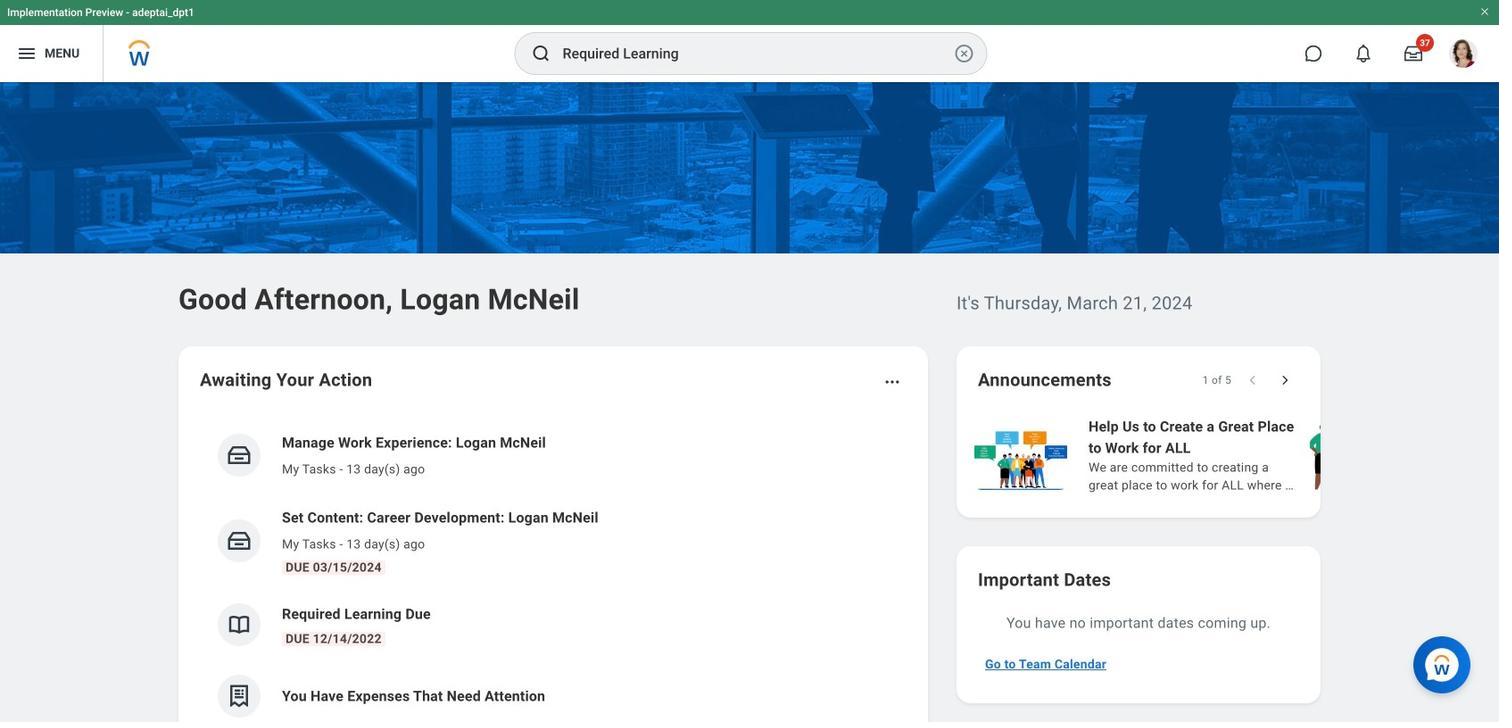 Task type: locate. For each thing, give the bounding box(es) containing it.
banner
[[0, 0, 1500, 82]]

related actions image
[[884, 373, 902, 391]]

chevron right small image
[[1277, 371, 1294, 389]]

list
[[971, 414, 1500, 496], [200, 418, 907, 722]]

chevron left small image
[[1244, 371, 1262, 389]]

inbox image
[[226, 442, 253, 469], [226, 528, 253, 554]]

1 vertical spatial inbox image
[[226, 528, 253, 554]]

1 inbox image from the top
[[226, 442, 253, 469]]

book open image
[[226, 612, 253, 638]]

close environment banner image
[[1480, 6, 1491, 17]]

2 inbox image from the top
[[226, 528, 253, 554]]

profile logan mcneil image
[[1450, 39, 1478, 71]]

status
[[1203, 373, 1232, 387]]

main content
[[0, 82, 1500, 722]]

0 horizontal spatial list
[[200, 418, 907, 722]]

0 vertical spatial inbox image
[[226, 442, 253, 469]]



Task type: describe. For each thing, give the bounding box(es) containing it.
justify image
[[16, 43, 37, 64]]

notifications large image
[[1355, 45, 1373, 62]]

1 horizontal spatial list
[[971, 414, 1500, 496]]

search image
[[531, 43, 552, 64]]

inbox large image
[[1405, 45, 1423, 62]]

dashboard expenses image
[[226, 683, 253, 710]]

x circle image
[[954, 43, 975, 64]]

Search Workday  search field
[[563, 34, 950, 73]]



Task type: vqa. For each thing, say whether or not it's contained in the screenshot.
top inbox icon
no



